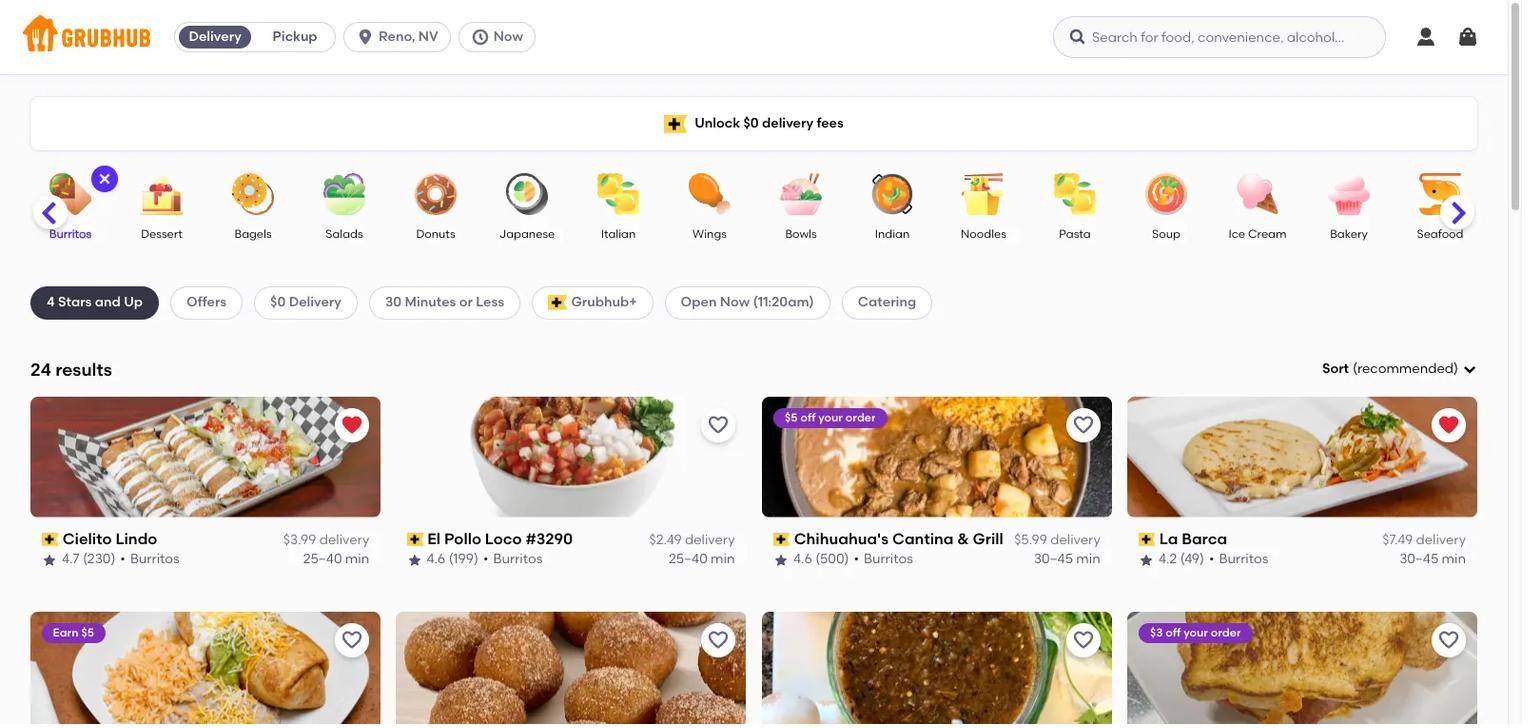 Task type: vqa. For each thing, say whether or not it's contained in the screenshot.


Task type: describe. For each thing, give the bounding box(es) containing it.
wings
[[693, 227, 727, 241]]

subscription pass image for cielito lindo
[[42, 533, 59, 546]]

$0 delivery
[[270, 294, 342, 310]]

4.6 (500)
[[793, 551, 849, 567]]

1 horizontal spatial delivery
[[289, 294, 342, 310]]

and
[[95, 294, 121, 310]]

open now (11:20am)
[[681, 294, 814, 310]]

salads
[[326, 227, 363, 241]]

ice
[[1229, 227, 1245, 241]]

svg image inside reno, nv button
[[356, 28, 375, 47]]

svg image right )
[[1462, 362, 1478, 377]]

min for el pollo loco #3290
[[711, 551, 735, 567]]

japanese
[[499, 227, 555, 241]]

star icon image for el pollo loco #3290
[[407, 552, 423, 568]]

el
[[428, 530, 441, 548]]

earn
[[53, 626, 79, 639]]

indian image
[[859, 173, 926, 215]]

burritos down burritos image
[[49, 227, 92, 241]]

la barca logo image
[[1127, 397, 1477, 517]]

barca
[[1182, 530, 1227, 548]]

delivery for la barca
[[1416, 532, 1466, 548]]

delivery left fees
[[762, 115, 814, 131]]

bakery image
[[1316, 173, 1382, 215]]

saved restaurant button for la barca
[[1432, 408, 1466, 442]]

delivery for cielito lindo
[[319, 532, 369, 548]]

cantina
[[892, 530, 953, 548]]

4.7
[[62, 551, 79, 567]]

la barca
[[1159, 530, 1227, 548]]

none field containing sort
[[1322, 360, 1478, 379]]

min for la barca
[[1442, 551, 1466, 567]]

min for cielito lindo
[[345, 551, 369, 567]]

0 horizontal spatial svg image
[[1068, 28, 1087, 47]]

italian
[[601, 227, 636, 241]]

star icon image for chihuahua's cantina & grill
[[773, 552, 788, 568]]

taco bell logo image
[[396, 611, 746, 724]]

4.6 (199)
[[427, 551, 479, 567]]

saved restaurant image
[[1438, 414, 1460, 436]]

4.6 for chihuahua's
[[793, 551, 812, 567]]

dessert image
[[128, 173, 195, 215]]

now button
[[458, 22, 543, 52]]

• burritos for lindo
[[120, 551, 180, 567]]

japanese image
[[494, 173, 560, 215]]

$7.49 delivery
[[1383, 532, 1466, 548]]

fees
[[817, 115, 844, 131]]

subscription pass image for chihuahua's cantina & grill
[[773, 533, 790, 546]]

30–45 min for la barca
[[1400, 551, 1466, 567]]

main navigation navigation
[[0, 0, 1508, 74]]

recommended
[[1358, 361, 1454, 377]]

pasta image
[[1042, 173, 1108, 215]]

pickup button
[[255, 22, 335, 52]]

4.2
[[1159, 551, 1177, 567]]

grubhub+
[[571, 294, 637, 310]]

or
[[459, 294, 473, 310]]

save this restaurant image for earn $5
[[341, 629, 364, 651]]

1 horizontal spatial $0
[[743, 115, 759, 131]]

• burritos for cantina
[[853, 551, 913, 567]]

save this restaurant image for taco bell logo
[[706, 629, 729, 651]]

chihuahua's
[[794, 530, 888, 548]]

• for cantina
[[853, 551, 859, 567]]

)
[[1454, 361, 1459, 377]]

burritos for chihuahua's cantina & grill
[[863, 551, 913, 567]]

$3
[[1150, 626, 1163, 639]]

$3.99 delivery
[[283, 532, 369, 548]]

cream
[[1248, 227, 1287, 241]]

catering
[[858, 294, 916, 310]]

cielito lindo
[[62, 530, 157, 548]]

grubhub plus flag logo image for grubhub+
[[548, 295, 567, 311]]

delivery inside button
[[189, 29, 241, 45]]

unlock $0 delivery fees
[[695, 115, 844, 131]]

30–45 for la barca
[[1400, 551, 1439, 567]]

grill
[[972, 530, 1003, 548]]

your for $3
[[1184, 626, 1208, 639]]

Search for food, convenience, alcohol... search field
[[1053, 16, 1386, 58]]

dessert
[[141, 227, 182, 241]]

save this restaurant image for el pollo loco #3290 logo
[[706, 414, 729, 436]]

cafe capello logo image
[[1127, 611, 1477, 724]]

el pollo loco #3290 logo image
[[396, 397, 746, 517]]

burritos for el pollo loco #3290
[[494, 551, 543, 567]]

pollo
[[445, 530, 482, 548]]

25–40 for el pollo loco #3290
[[669, 551, 708, 567]]

(500)
[[815, 551, 849, 567]]

off for $3
[[1166, 626, 1181, 639]]

chihuahua's cantina & grill
[[794, 530, 1003, 548]]

loco
[[486, 530, 523, 548]]

el pollo loco #3290
[[428, 530, 574, 548]]

$3 off your order
[[1150, 626, 1241, 639]]

• burritos for pollo
[[484, 551, 543, 567]]

nv
[[418, 29, 438, 45]]

1 horizontal spatial svg image
[[1415, 26, 1438, 49]]

(199)
[[449, 551, 479, 567]]

italian image
[[585, 173, 652, 215]]

$5 off your order
[[784, 411, 875, 424]]

soup image
[[1133, 173, 1200, 215]]

30
[[385, 294, 402, 310]]

24
[[30, 358, 51, 380]]

$2.49 delivery
[[649, 532, 735, 548]]

#3290
[[526, 530, 574, 548]]

earn $5
[[53, 626, 95, 639]]

4 stars and up
[[47, 294, 143, 310]]



Task type: locate. For each thing, give the bounding box(es) containing it.
4.6
[[427, 551, 446, 567], [793, 551, 812, 567]]

1 horizontal spatial 25–40 min
[[669, 551, 735, 567]]

2 subscription pass image from the left
[[407, 533, 424, 546]]

delivery left pickup
[[189, 29, 241, 45]]

la
[[1159, 530, 1178, 548]]

1 horizontal spatial save this restaurant image
[[1072, 629, 1095, 651]]

2 min from the left
[[711, 551, 735, 567]]

1 horizontal spatial $5
[[784, 411, 797, 424]]

cielito lindo logo image
[[31, 397, 381, 517]]

25–40
[[303, 551, 342, 567], [669, 551, 708, 567]]

• for pollo
[[484, 551, 489, 567]]

reno, nv
[[379, 29, 438, 45]]

0 vertical spatial delivery
[[189, 29, 241, 45]]

2 4.6 from the left
[[793, 551, 812, 567]]

burritos
[[49, 227, 92, 241], [130, 551, 180, 567], [494, 551, 543, 567], [863, 551, 913, 567], [1219, 551, 1268, 567]]

4 • burritos from the left
[[1209, 551, 1268, 567]]

1 subscription pass image from the left
[[42, 533, 59, 546]]

2 saved restaurant button from the left
[[1432, 408, 1466, 442]]

$0 right offers
[[270, 294, 286, 310]]

0 horizontal spatial $0
[[270, 294, 286, 310]]

min down $7.49 delivery
[[1442, 551, 1466, 567]]

None field
[[1322, 360, 1478, 379]]

30–45 for chihuahua's cantina & grill
[[1034, 551, 1073, 567]]

0 horizontal spatial now
[[493, 29, 523, 45]]

bakery
[[1330, 227, 1368, 241]]

1 star icon image from the left
[[42, 552, 57, 568]]

subscription pass image left chihuahua's
[[773, 533, 790, 546]]

1 • burritos from the left
[[120, 551, 180, 567]]

donuts image
[[402, 173, 469, 215]]

(49)
[[1180, 551, 1204, 567]]

delivery right $7.49
[[1416, 532, 1466, 548]]

0 vertical spatial off
[[800, 411, 815, 424]]

25–40 for cielito lindo
[[303, 551, 342, 567]]

star icon image for cielito lindo
[[42, 552, 57, 568]]

jalapenos mexican food logo image
[[762, 611, 1112, 724]]

delivery
[[762, 115, 814, 131], [319, 532, 369, 548], [685, 532, 735, 548], [1051, 532, 1101, 548], [1416, 532, 1466, 548]]

1 4.6 from the left
[[427, 551, 446, 567]]

off
[[800, 411, 815, 424], [1166, 626, 1181, 639]]

burritos for cielito lindo
[[130, 551, 180, 567]]

$5.99
[[1014, 532, 1047, 548]]

3 save this restaurant image from the left
[[1438, 629, 1460, 651]]

svg image right nv
[[471, 28, 490, 47]]

min for chihuahua's cantina & grill
[[1076, 551, 1101, 567]]

grubhub plus flag logo image
[[664, 115, 687, 133], [548, 295, 567, 311]]

burritos down chihuahua's cantina & grill
[[863, 551, 913, 567]]

open
[[681, 294, 717, 310]]

donuts
[[416, 227, 455, 241]]

ice cream
[[1229, 227, 1287, 241]]

0 horizontal spatial order
[[845, 411, 875, 424]]

noodles
[[961, 227, 1006, 241]]

unlock
[[695, 115, 740, 131]]

delivery right $2.49
[[685, 532, 735, 548]]

$7.49
[[1383, 532, 1413, 548]]

2 save this restaurant image from the left
[[1072, 629, 1095, 651]]

save this restaurant image
[[341, 629, 364, 651], [1072, 629, 1095, 651], [1438, 629, 1460, 651]]

2 30–45 min from the left
[[1400, 551, 1466, 567]]

1 horizontal spatial your
[[1184, 626, 1208, 639]]

4.6 down el
[[427, 551, 446, 567]]

1 vertical spatial your
[[1184, 626, 1208, 639]]

0 vertical spatial your
[[818, 411, 842, 424]]

sort
[[1322, 361, 1349, 377]]

indian
[[875, 227, 910, 241]]

• burritos down lindo
[[120, 551, 180, 567]]

0 horizontal spatial save this restaurant image
[[341, 629, 364, 651]]

saved restaurant image
[[341, 414, 364, 436]]

3 min from the left
[[1076, 551, 1101, 567]]

2 25–40 from the left
[[669, 551, 708, 567]]

1 vertical spatial grubhub plus flag logo image
[[548, 295, 567, 311]]

• right (230)
[[120, 551, 125, 567]]

star icon image left 4.7
[[42, 552, 57, 568]]

2 horizontal spatial subscription pass image
[[773, 533, 790, 546]]

off for $5
[[800, 411, 815, 424]]

(230)
[[83, 551, 115, 567]]

• right (49)
[[1209, 551, 1214, 567]]

star icon image
[[42, 552, 57, 568], [407, 552, 423, 568], [773, 552, 788, 568], [1139, 552, 1154, 568]]

0 horizontal spatial 25–40 min
[[303, 551, 369, 567]]

30–45 down $7.49 delivery
[[1400, 551, 1439, 567]]

pickup
[[273, 29, 317, 45]]

1 25–40 min from the left
[[303, 551, 369, 567]]

25–40 min for cielito lindo
[[303, 551, 369, 567]]

4.6 for el
[[427, 551, 446, 567]]

sort ( recommended )
[[1322, 361, 1459, 377]]

0 horizontal spatial 25–40
[[303, 551, 342, 567]]

2 horizontal spatial save this restaurant image
[[1438, 629, 1460, 651]]

order for $3 off your order
[[1211, 626, 1241, 639]]

1 vertical spatial order
[[1211, 626, 1241, 639]]

• burritos down chihuahua's cantina & grill
[[853, 551, 913, 567]]

• burritos down barca
[[1209, 551, 1268, 567]]

results
[[55, 358, 112, 380]]

$3.99
[[283, 532, 316, 548]]

25–40 down $2.49 delivery
[[669, 551, 708, 567]]

0 vertical spatial $0
[[743, 115, 759, 131]]

0 horizontal spatial subscription pass image
[[42, 533, 59, 546]]

4
[[47, 294, 55, 310]]

1 horizontal spatial off
[[1166, 626, 1181, 639]]

minutes
[[405, 294, 456, 310]]

subscription pass image left el
[[407, 533, 424, 546]]

2 25–40 min from the left
[[669, 551, 735, 567]]

25–40 min
[[303, 551, 369, 567], [669, 551, 735, 567]]

2 30–45 from the left
[[1400, 551, 1439, 567]]

1 horizontal spatial now
[[720, 294, 750, 310]]

1 min from the left
[[345, 551, 369, 567]]

1 horizontal spatial 30–45 min
[[1400, 551, 1466, 567]]

now right nv
[[493, 29, 523, 45]]

now inside button
[[493, 29, 523, 45]]

3 star icon image from the left
[[773, 552, 788, 568]]

1 30–45 min from the left
[[1034, 551, 1101, 567]]

• burritos for barca
[[1209, 551, 1268, 567]]

$2.49
[[649, 532, 682, 548]]

save this restaurant image for $3 off your order
[[1438, 629, 1460, 651]]

min
[[345, 551, 369, 567], [711, 551, 735, 567], [1076, 551, 1101, 567], [1442, 551, 1466, 567]]

now right open
[[720, 294, 750, 310]]

25–40 min down "$3.99 delivery"
[[303, 551, 369, 567]]

reno,
[[379, 29, 415, 45]]

star icon image left 4.6 (500)
[[773, 552, 788, 568]]

delivery right $3.99
[[319, 532, 369, 548]]

4.2 (49)
[[1159, 551, 1204, 567]]

1 horizontal spatial 30–45
[[1400, 551, 1439, 567]]

0 vertical spatial $5
[[784, 411, 797, 424]]

svg image left reno,
[[356, 28, 375, 47]]

4 star icon image from the left
[[1139, 552, 1154, 568]]

$0
[[743, 115, 759, 131], [270, 294, 286, 310]]

1 horizontal spatial 25–40
[[669, 551, 708, 567]]

0 vertical spatial order
[[845, 411, 875, 424]]

0 horizontal spatial your
[[818, 411, 842, 424]]

0 horizontal spatial saved restaurant button
[[335, 408, 369, 442]]

salads image
[[311, 173, 378, 215]]

30–45 down '$5.99 delivery' on the bottom right of page
[[1034, 551, 1073, 567]]

25–40 min down $2.49 delivery
[[669, 551, 735, 567]]

1 vertical spatial now
[[720, 294, 750, 310]]

burritos down barca
[[1219, 551, 1268, 567]]

delivery right $5.99
[[1051, 532, 1101, 548]]

0 horizontal spatial 30–45 min
[[1034, 551, 1101, 567]]

• for barca
[[1209, 551, 1214, 567]]

burritos for la barca
[[1219, 551, 1268, 567]]

4.6 left (500)
[[793, 551, 812, 567]]

noodles image
[[950, 173, 1017, 215]]

• burritos down loco
[[484, 551, 543, 567]]

delivery button
[[175, 22, 255, 52]]

reno, nv button
[[344, 22, 458, 52]]

$5
[[784, 411, 797, 424], [82, 626, 95, 639]]

burritos image
[[37, 173, 104, 215]]

24 results
[[30, 358, 112, 380]]

subscription pass image
[[1139, 533, 1155, 546]]

1 saved restaurant button from the left
[[335, 408, 369, 442]]

1 horizontal spatial order
[[1211, 626, 1241, 639]]

burritos down lindo
[[130, 551, 180, 567]]

• right (500)
[[853, 551, 859, 567]]

1 vertical spatial $0
[[270, 294, 286, 310]]

soup
[[1152, 227, 1181, 241]]

wings image
[[676, 173, 743, 215]]

0 horizontal spatial delivery
[[189, 29, 241, 45]]

$5.99 delivery
[[1014, 532, 1101, 548]]

0 horizontal spatial $5
[[82, 626, 95, 639]]

subscription pass image
[[42, 533, 59, 546], [407, 533, 424, 546], [773, 533, 790, 546]]

star icon image down subscription pass icon
[[1139, 552, 1154, 568]]

0 vertical spatial grubhub plus flag logo image
[[664, 115, 687, 133]]

2 • burritos from the left
[[484, 551, 543, 567]]

2 star icon image from the left
[[407, 552, 423, 568]]

svg image
[[356, 28, 375, 47], [471, 28, 490, 47], [97, 171, 112, 186], [1462, 362, 1478, 377]]

cielito
[[62, 530, 112, 548]]

25–40 min for el pollo loco #3290
[[669, 551, 735, 567]]

30–45 min down $7.49 delivery
[[1400, 551, 1466, 567]]

nevada taco grill logo image
[[31, 611, 381, 724]]

bagels
[[234, 227, 272, 241]]

svg image inside "now" button
[[471, 28, 490, 47]]

less
[[476, 294, 504, 310]]

saved restaurant button for cielito lindo
[[335, 408, 369, 442]]

30–45
[[1034, 551, 1073, 567], [1400, 551, 1439, 567]]

1 vertical spatial delivery
[[289, 294, 342, 310]]

min down "$3.99 delivery"
[[345, 551, 369, 567]]

ice cream image
[[1224, 173, 1291, 215]]

25–40 down "$3.99 delivery"
[[303, 551, 342, 567]]

offers
[[187, 294, 227, 310]]

1 save this restaurant image from the left
[[341, 629, 364, 651]]

svg image
[[1415, 26, 1438, 49], [1457, 26, 1479, 49], [1068, 28, 1087, 47]]

• right (199)
[[484, 551, 489, 567]]

3 • burritos from the left
[[853, 551, 913, 567]]

0 horizontal spatial off
[[800, 411, 815, 424]]

delivery
[[189, 29, 241, 45], [289, 294, 342, 310]]

delivery down salads
[[289, 294, 342, 310]]

delivery for chihuahua's cantina & grill
[[1051, 532, 1101, 548]]

order
[[845, 411, 875, 424], [1211, 626, 1241, 639]]

0 vertical spatial now
[[493, 29, 523, 45]]

lindo
[[115, 530, 157, 548]]

burritos down loco
[[494, 551, 543, 567]]

svg image left dessert image
[[97, 171, 112, 186]]

1 horizontal spatial saved restaurant button
[[1432, 408, 1466, 442]]

4 • from the left
[[1209, 551, 1214, 567]]

subscription pass image left cielito
[[42, 533, 59, 546]]

0 horizontal spatial grubhub plus flag logo image
[[548, 295, 567, 311]]

grubhub plus flag logo image for unlock $0 delivery fees
[[664, 115, 687, 133]]

save this restaurant button
[[701, 408, 735, 442], [1066, 408, 1101, 442], [335, 623, 369, 657], [701, 623, 735, 657], [1066, 623, 1101, 657], [1432, 623, 1466, 657]]

star icon image for la barca
[[1139, 552, 1154, 568]]

1 horizontal spatial 4.6
[[793, 551, 812, 567]]

4 min from the left
[[1442, 551, 1466, 567]]

bowls
[[785, 227, 817, 241]]

2 horizontal spatial svg image
[[1457, 26, 1479, 49]]

seafood image
[[1407, 173, 1474, 215]]

grubhub plus flag logo image left the unlock
[[664, 115, 687, 133]]

your
[[818, 411, 842, 424], [1184, 626, 1208, 639]]

1 • from the left
[[120, 551, 125, 567]]

• for lindo
[[120, 551, 125, 567]]

3 • from the left
[[853, 551, 859, 567]]

seafood
[[1417, 227, 1464, 241]]

1 vertical spatial off
[[1166, 626, 1181, 639]]

4.7 (230)
[[62, 551, 115, 567]]

stars
[[58, 294, 92, 310]]

0 horizontal spatial 30–45
[[1034, 551, 1073, 567]]

$0 right the unlock
[[743, 115, 759, 131]]

min down $2.49 delivery
[[711, 551, 735, 567]]

1 horizontal spatial grubhub plus flag logo image
[[664, 115, 687, 133]]

(
[[1353, 361, 1358, 377]]

(11:20am)
[[753, 294, 814, 310]]

bagels image
[[220, 173, 286, 215]]

2 • from the left
[[484, 551, 489, 567]]

&
[[957, 530, 969, 548]]

3 subscription pass image from the left
[[773, 533, 790, 546]]

1 30–45 from the left
[[1034, 551, 1073, 567]]

bowls image
[[768, 173, 834, 215]]

30–45 min
[[1034, 551, 1101, 567], [1400, 551, 1466, 567]]

save this restaurant image
[[706, 414, 729, 436], [1072, 414, 1095, 436], [706, 629, 729, 651]]

your for $5
[[818, 411, 842, 424]]

up
[[124, 294, 143, 310]]

grubhub plus flag logo image left grubhub+
[[548, 295, 567, 311]]

pasta
[[1059, 227, 1091, 241]]

subscription pass image for el pollo loco #3290
[[407, 533, 424, 546]]

0 horizontal spatial 4.6
[[427, 551, 446, 567]]

30 minutes or less
[[385, 294, 504, 310]]

order for $5 off your order
[[845, 411, 875, 424]]

chihuahua's cantina & grill logo image
[[762, 397, 1112, 517]]

1 vertical spatial $5
[[82, 626, 95, 639]]

30–45 min for chihuahua's cantina & grill
[[1034, 551, 1101, 567]]

star icon image left 4.6 (199)
[[407, 552, 423, 568]]

min down '$5.99 delivery' on the bottom right of page
[[1076, 551, 1101, 567]]

1 25–40 from the left
[[303, 551, 342, 567]]

1 horizontal spatial subscription pass image
[[407, 533, 424, 546]]

30–45 min down '$5.99 delivery' on the bottom right of page
[[1034, 551, 1101, 567]]

delivery for el pollo loco #3290
[[685, 532, 735, 548]]

saved restaurant button
[[335, 408, 369, 442], [1432, 408, 1466, 442]]



